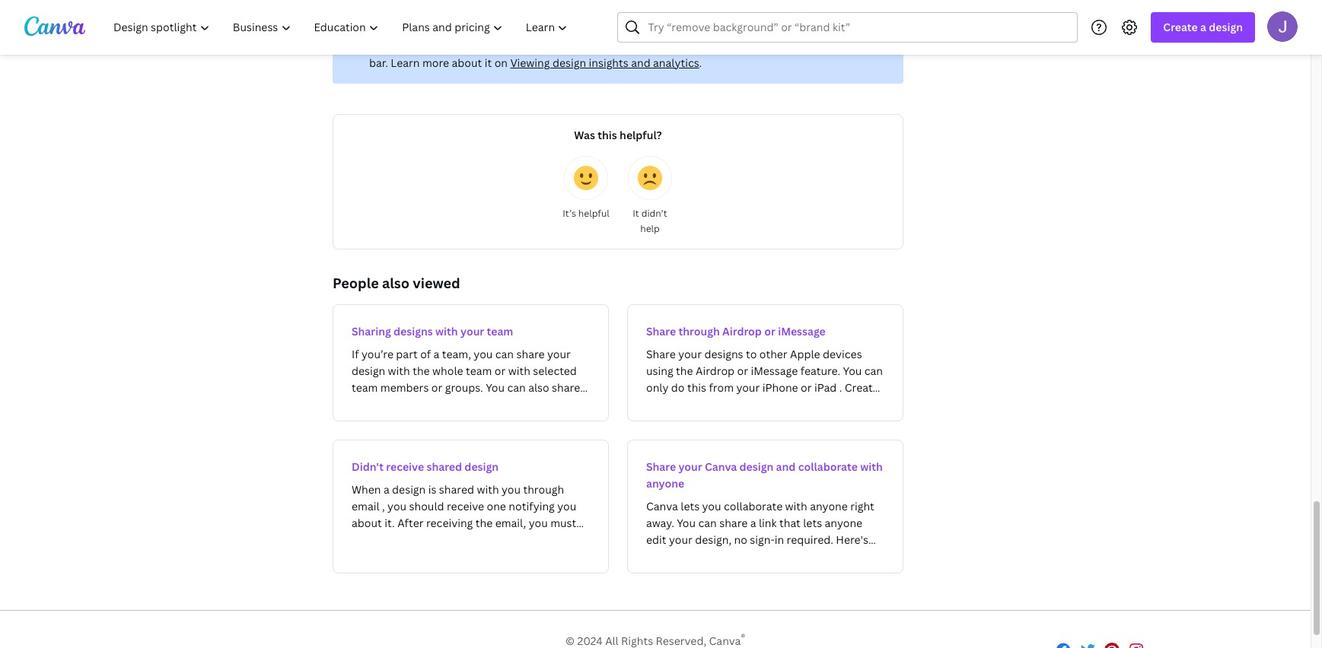 Task type: locate. For each thing, give the bounding box(es) containing it.
create a design button
[[1152, 12, 1256, 43]]

1 vertical spatial share
[[646, 460, 676, 474]]

2 share from the top
[[646, 460, 676, 474]]

share through airdrop or imessage link
[[627, 305, 904, 422]]

0 horizontal spatial with
[[436, 324, 458, 339]]

learn
[[391, 56, 420, 70]]

canva inside © 2024 all rights reserved, canva ®
[[709, 634, 741, 648]]

sharing designs with your team link
[[333, 305, 609, 422]]

share for share through airdrop or imessage
[[646, 324, 676, 339]]

design
[[1209, 20, 1243, 34], [563, 38, 596, 53], [553, 56, 586, 70], [465, 460, 499, 474], [740, 460, 774, 474]]

0 horizontal spatial and
[[631, 56, 651, 70]]

0 vertical spatial viewed
[[497, 38, 534, 53]]

and left collaborate
[[776, 460, 796, 474]]

1 horizontal spatial with
[[861, 460, 883, 474]]

Try "remove background" or "brand kit" search field
[[648, 13, 1069, 42]]

create
[[1164, 20, 1198, 34]]

viewing
[[511, 56, 550, 70]]

create a design
[[1164, 20, 1243, 34]]

your inside share your canva design and collaborate with anyone
[[679, 460, 703, 474]]

the
[[800, 38, 817, 53]]

bar.
[[369, 56, 388, 70]]

share up anyone
[[646, 460, 676, 474]]

was this helpful?
[[574, 128, 662, 142]]

2 vertical spatial your
[[679, 460, 703, 474]]

it's helpful
[[563, 207, 610, 220]]

1 vertical spatial with
[[861, 460, 883, 474]]

through
[[679, 324, 720, 339]]

1 vertical spatial canva
[[709, 634, 741, 648]]

viewed
[[497, 38, 534, 53], [413, 274, 460, 292]]

your up anyone
[[679, 460, 703, 474]]

design right shared
[[465, 460, 499, 474]]

your left team
[[461, 324, 484, 339]]

share left through
[[646, 324, 676, 339]]

with inside share your canva design and collaborate with anyone
[[861, 460, 883, 474]]

team
[[487, 324, 513, 339]]

1 horizontal spatial viewed
[[497, 38, 534, 53]]

1 horizontal spatial your
[[536, 38, 560, 53]]

your
[[536, 38, 560, 53], [461, 324, 484, 339], [679, 460, 703, 474]]

people
[[333, 274, 379, 292]]

a
[[1201, 20, 1207, 34]]

after
[[599, 38, 624, 53]]

it didn't help
[[633, 207, 668, 235]]

© 2024 all rights reserved, canva ®
[[566, 632, 745, 648]]

about
[[452, 56, 482, 70]]

1 share from the top
[[646, 324, 676, 339]]

viewed up on
[[497, 38, 534, 53]]

1 horizontal spatial and
[[776, 460, 796, 474]]

0 vertical spatial your
[[536, 38, 560, 53]]

design inside "dropdown button"
[[1209, 20, 1243, 34]]

share inside share through airdrop or imessage 'link'
[[646, 324, 676, 339]]

0 vertical spatial share
[[646, 324, 676, 339]]

it's
[[563, 207, 576, 220]]

and down sharing
[[631, 56, 651, 70]]

editor
[[820, 38, 851, 53]]

share your canva design and collaborate with anyone
[[646, 460, 883, 491]]

more
[[423, 56, 449, 70]]

canva
[[705, 460, 737, 474], [709, 634, 741, 648]]

®
[[741, 632, 745, 643]]

see
[[384, 38, 402, 53]]

share inside share your canva design and collaborate with anyone
[[646, 460, 676, 474]]

viewed right also
[[413, 274, 460, 292]]

design right a
[[1209, 20, 1243, 34]]

helpful?
[[620, 128, 662, 142]]

with
[[436, 324, 458, 339], [861, 460, 883, 474]]

1 vertical spatial and
[[776, 460, 796, 474]]

rights
[[621, 634, 653, 648]]

1 vertical spatial viewed
[[413, 274, 460, 292]]

all
[[605, 634, 619, 648]]

people
[[459, 38, 495, 53]]

viewing design insights and analytics link
[[511, 56, 699, 70]]

and
[[631, 56, 651, 70], [776, 460, 796, 474]]

0 vertical spatial canva
[[705, 460, 737, 474]]

didn't receive shared design
[[352, 460, 499, 474]]

design left collaborate
[[740, 460, 774, 474]]

from
[[772, 38, 797, 53]]

your up the viewing on the left of page
[[536, 38, 560, 53]]

0 vertical spatial and
[[631, 56, 651, 70]]

0 horizontal spatial your
[[461, 324, 484, 339]]

share
[[646, 324, 676, 339], [646, 460, 676, 474]]

share through airdrop or imessage
[[646, 324, 826, 339]]

didn't receive shared design link
[[333, 440, 609, 574]]

airdrop
[[723, 324, 762, 339]]

0 horizontal spatial viewed
[[413, 274, 460, 292]]

🙂 image
[[574, 166, 599, 190]]

2 horizontal spatial your
[[679, 460, 703, 474]]

0 vertical spatial with
[[436, 324, 458, 339]]

with right collaborate
[[861, 460, 883, 474]]

with right designs
[[436, 324, 458, 339]]



Task type: describe. For each thing, give the bounding box(es) containing it.
open
[[679, 38, 706, 53]]

sharing
[[352, 324, 391, 339]]

sharing designs with your team
[[352, 324, 513, 339]]

2024
[[578, 634, 603, 648]]

design up 'viewing design insights and analytics' link
[[563, 38, 596, 53]]

help
[[641, 222, 660, 235]]

it
[[485, 56, 492, 70]]

.
[[699, 56, 702, 70]]

analytics
[[653, 56, 699, 70]]

share for share your canva design and collaborate with anyone
[[646, 460, 676, 474]]

collaborate
[[799, 460, 858, 474]]

sharing
[[626, 38, 664, 53]]

1 vertical spatial your
[[461, 324, 484, 339]]

also
[[382, 274, 410, 292]]

it,
[[667, 38, 677, 53]]

insights
[[589, 56, 629, 70]]

design down to see how many people viewed your design after sharing it, open
[[553, 56, 586, 70]]

😔 image
[[638, 166, 662, 190]]

design inside share your canva design and collaborate with anyone
[[740, 460, 774, 474]]

to see how many people viewed your design after sharing it, open
[[369, 38, 708, 53]]

receive
[[386, 460, 424, 474]]

didn't
[[642, 207, 668, 220]]

top level navigation element
[[104, 12, 581, 43]]

many
[[428, 38, 457, 53]]

from the editor menu bar. learn more about it on
[[369, 38, 882, 70]]

to
[[369, 38, 381, 53]]

jacob simon image
[[1268, 11, 1298, 41]]

this
[[598, 128, 617, 142]]

was
[[574, 128, 595, 142]]

shared
[[427, 460, 462, 474]]

viewing design insights and analytics .
[[511, 56, 702, 70]]

on
[[495, 56, 508, 70]]

with inside sharing designs with your team link
[[436, 324, 458, 339]]

©
[[566, 634, 575, 648]]

anyone
[[646, 477, 685, 491]]

share your canva design and collaborate with anyone link
[[627, 440, 904, 574]]

it
[[633, 207, 639, 220]]

helpful
[[579, 207, 610, 220]]

how
[[404, 38, 426, 53]]

people also viewed
[[333, 274, 460, 292]]

didn't
[[352, 460, 384, 474]]

canva inside share your canva design and collaborate with anyone
[[705, 460, 737, 474]]

and inside share your canva design and collaborate with anyone
[[776, 460, 796, 474]]

menu
[[853, 38, 882, 53]]

designs
[[394, 324, 433, 339]]

or
[[765, 324, 776, 339]]

imessage
[[778, 324, 826, 339]]

reserved,
[[656, 634, 707, 648]]



Task type: vqa. For each thing, say whether or not it's contained in the screenshot.
Back to Home
no



